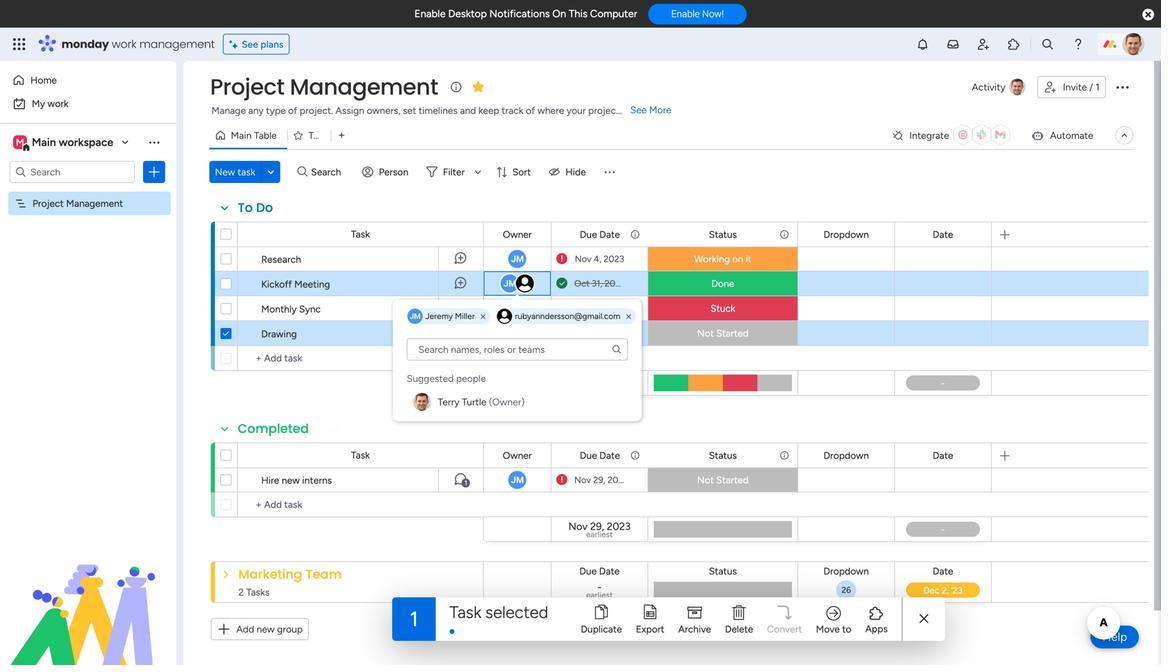 Task type: describe. For each thing, give the bounding box(es) containing it.
2 started from the top
[[717, 475, 749, 487]]

monday
[[62, 36, 109, 52]]

dialog containing suggested people
[[393, 300, 642, 422]]

automate
[[1051, 130, 1094, 141]]

see plans button
[[223, 34, 290, 55]]

search image
[[612, 344, 623, 355]]

earliest for 2023
[[587, 530, 613, 540]]

Marketing Team field
[[235, 566, 346, 584]]

arrow down image
[[470, 164, 486, 180]]

home option
[[8, 69, 168, 91]]

v2 search image
[[298, 164, 308, 180]]

dropdown field for due date
[[821, 564, 873, 580]]

1 started from the top
[[717, 328, 749, 340]]

options image
[[1115, 79, 1131, 95]]

status for due date
[[709, 566, 737, 578]]

jeremy miller image
[[500, 274, 520, 294]]

2 status field from the top
[[706, 448, 741, 464]]

due date field for status
[[576, 564, 624, 580]]

2 not started from the top
[[698, 475, 749, 487]]

activity
[[973, 81, 1006, 93]]

add new group button
[[211, 619, 309, 641]]

desktop
[[448, 8, 487, 20]]

more
[[650, 104, 672, 116]]

dapulse x slim image for rubyanndersson@gmail.com
[[627, 313, 631, 322]]

update feed image
[[947, 37, 961, 51]]

filter button
[[421, 161, 486, 183]]

1 due date from the top
[[580, 229, 620, 241]]

1 + add task text field from the top
[[245, 351, 477, 367]]

rubyanndersson@gmail.com
[[515, 312, 621, 322]]

project.
[[300, 105, 333, 117]]

move
[[816, 624, 840, 636]]

new for add
[[257, 624, 275, 636]]

group
[[277, 624, 303, 636]]

home link
[[8, 69, 168, 91]]

automate button
[[1026, 124, 1100, 147]]

hire new interns
[[261, 475, 332, 487]]

see for see plans
[[242, 38, 258, 50]]

nov 4, 2023
[[575, 254, 625, 265]]

2 due from the top
[[580, 450, 597, 462]]

delete
[[725, 624, 754, 636]]

0 vertical spatial project management
[[210, 72, 438, 102]]

see more link
[[629, 103, 673, 117]]

2 owner from the top
[[503, 450, 532, 462]]

8
[[606, 328, 611, 339]]

to
[[843, 624, 852, 636]]

Project Management field
[[207, 72, 442, 102]]

manage any type of project. assign owners, set timelines and keep track of where your project stands.
[[212, 105, 653, 117]]

main for main table
[[231, 130, 252, 141]]

sync
[[299, 304, 321, 315]]

new task
[[215, 166, 255, 178]]

help
[[1103, 631, 1128, 645]]

2023 for nov 4, 2023
[[604, 254, 625, 265]]

activity button
[[967, 76, 1032, 98]]

now!
[[703, 8, 724, 20]]

1 due from the top
[[580, 229, 597, 241]]

1 date field from the top
[[930, 227, 957, 242]]

person
[[379, 166, 409, 178]]

29, for nov 29, 2023 earliest
[[591, 521, 605, 533]]

nov 29, 2023 earliest
[[569, 521, 631, 540]]

hide button
[[544, 161, 595, 183]]

task for to do
[[351, 229, 370, 240]]

v2 overdue deadline image for dec 1, 2023
[[557, 302, 568, 315]]

stuck
[[711, 303, 736, 315]]

2 vertical spatial 1
[[410, 608, 419, 632]]

oct
[[575, 278, 590, 289]]

set
[[403, 105, 417, 117]]

management inside the project management list box
[[66, 198, 123, 210]]

list box containing suggested people
[[404, 339, 631, 416]]

lottie animation element
[[0, 526, 176, 666]]

integrate button
[[887, 121, 1020, 150]]

task selected
[[450, 603, 549, 623]]

options image
[[147, 165, 161, 179]]

export
[[636, 624, 665, 636]]

dropdown for due date
[[824, 566, 870, 578]]

on
[[733, 253, 744, 265]]

invite
[[1064, 81, 1088, 93]]

Search for content search field
[[407, 339, 628, 361]]

any
[[248, 105, 264, 117]]

dropdown field for date
[[821, 227, 873, 242]]

1 not started from the top
[[698, 328, 749, 340]]

2 table from the left
[[309, 130, 332, 141]]

lottie animation image
[[0, 526, 176, 666]]

project management inside list box
[[33, 198, 123, 210]]

2 vertical spatial task
[[450, 603, 482, 623]]

enable for enable now!
[[672, 8, 700, 20]]

computer
[[590, 8, 638, 20]]

stands.
[[622, 105, 653, 117]]

enable now!
[[672, 8, 724, 20]]

nov for nov 29, 2023 earliest
[[569, 521, 588, 533]]

1 button
[[438, 468, 483, 493]]

kickoff
[[261, 279, 292, 290]]

interns
[[302, 475, 332, 487]]

4,
[[594, 254, 602, 265]]

miller
[[455, 312, 475, 322]]

meeting
[[295, 279, 330, 290]]

done
[[712, 278, 735, 290]]

invite / 1
[[1064, 81, 1100, 93]]

Search in workspace field
[[29, 164, 115, 180]]

notifications
[[490, 8, 550, 20]]

main table button
[[210, 124, 287, 147]]

marketing
[[239, 566, 302, 584]]

enable now! button
[[649, 4, 747, 24]]

To Do field
[[234, 199, 277, 217]]

3 date field from the top
[[930, 564, 957, 580]]

1 owner field from the top
[[500, 227, 536, 242]]

workspace
[[59, 136, 113, 149]]

monday marketplace image
[[1008, 37, 1021, 51]]

enable for enable desktop notifications on this computer
[[415, 8, 446, 20]]

date inside due date - earliest
[[600, 566, 620, 578]]

marketing team
[[239, 566, 342, 584]]

column information image for due date
[[630, 451, 641, 462]]

workspace options image
[[147, 135, 161, 149]]

see more
[[631, 104, 672, 116]]

2 + add task text field from the top
[[245, 497, 477, 514]]

remove from favorites image
[[472, 80, 485, 94]]

drawing
[[261, 328, 297, 340]]

1,
[[595, 303, 600, 314]]

2 of from the left
[[526, 105, 535, 117]]

v2 overdue deadline image for nov 4, 2023
[[557, 253, 568, 266]]

due inside due date - earliest
[[580, 566, 597, 578]]

completed
[[238, 420, 309, 438]]

plans
[[261, 38, 284, 50]]

do
[[256, 199, 273, 217]]

kickoff meeting
[[261, 279, 330, 290]]

where
[[538, 105, 565, 117]]

angle down image
[[268, 167, 274, 177]]

person button
[[357, 161, 417, 183]]

duplicate
[[581, 624, 622, 636]]

to
[[238, 199, 253, 217]]

search everything image
[[1041, 37, 1055, 51]]

1 of from the left
[[288, 105, 298, 117]]

workspace selection element
[[13, 134, 115, 152]]

2 dropdown from the top
[[824, 450, 870, 462]]



Task type: vqa. For each thing, say whether or not it's contained in the screenshot.
second more dots icon from the top
no



Task type: locate. For each thing, give the bounding box(es) containing it.
add view image
[[339, 131, 345, 141]]

1 horizontal spatial 1
[[465, 480, 468, 488]]

owner field up jeremy miller image in the top left of the page
[[500, 227, 536, 242]]

sort button
[[491, 161, 540, 183]]

2 vertical spatial dropdown field
[[821, 564, 873, 580]]

1 vertical spatial new
[[257, 624, 275, 636]]

0 horizontal spatial management
[[66, 198, 123, 210]]

0 vertical spatial 29,
[[594, 475, 606, 486]]

menu image
[[603, 165, 617, 179]]

0 horizontal spatial project management
[[33, 198, 123, 210]]

project management list box
[[0, 189, 176, 402]]

terry turtle (owner)
[[438, 397, 525, 408]]

0 vertical spatial project
[[210, 72, 285, 102]]

nov down nov 29, 2023
[[569, 521, 588, 533]]

dapulse x slim image right miller
[[481, 313, 486, 322]]

v2 done deadline image
[[557, 277, 568, 290]]

0 vertical spatial not started
[[698, 328, 749, 340]]

0 vertical spatial column information image
[[630, 229, 641, 240]]

0 horizontal spatial dapulse x slim image
[[481, 313, 486, 322]]

2 earliest from the top
[[587, 591, 613, 601]]

work right monday
[[112, 36, 137, 52]]

29, right v2 overdue deadline icon
[[594, 475, 606, 486]]

0 horizontal spatial main
[[32, 136, 56, 149]]

filter
[[443, 166, 465, 178]]

research
[[261, 254, 301, 266]]

2 due date field from the top
[[577, 448, 624, 464]]

1 vertical spatial dropdown
[[824, 450, 870, 462]]

mar
[[588, 328, 604, 339]]

due up "4,"
[[580, 229, 597, 241]]

v2 overdue deadline image
[[557, 253, 568, 266], [557, 302, 568, 315]]

see left more
[[631, 104, 647, 116]]

new right hire
[[282, 475, 300, 487]]

1 vertical spatial due
[[580, 450, 597, 462]]

hide
[[566, 166, 586, 178]]

29,
[[594, 475, 606, 486], [591, 521, 605, 533]]

new
[[215, 166, 235, 178]]

column information image for to do
[[630, 229, 641, 240]]

due date up the nov 4, 2023
[[580, 229, 620, 241]]

+ add task text field down jeremy miller icon
[[245, 351, 477, 367]]

1 vertical spatial not
[[698, 475, 714, 487]]

owner down [object object] element
[[503, 450, 532, 462]]

1 horizontal spatial table
[[309, 130, 332, 141]]

1 due date field from the top
[[577, 227, 624, 242]]

tree grid inside list box
[[407, 367, 628, 416]]

Dropdown field
[[821, 227, 873, 242], [821, 448, 873, 464], [821, 564, 873, 580]]

main inside workspace selection element
[[32, 136, 56, 149]]

integrate
[[910, 130, 950, 141]]

1 vertical spatial + add task text field
[[245, 497, 477, 514]]

earliest up duplicate at the bottom right of page
[[587, 591, 613, 601]]

help image
[[1072, 37, 1086, 51]]

nov for nov 29, 2023
[[575, 475, 591, 486]]

2 horizontal spatial 1
[[1096, 81, 1100, 93]]

selected
[[486, 603, 549, 623]]

project down search in workspace field
[[33, 198, 64, 210]]

people
[[456, 373, 486, 385]]

0 vertical spatial date field
[[930, 227, 957, 242]]

2 vertical spatial due date field
[[576, 564, 624, 580]]

0 vertical spatial due date
[[580, 229, 620, 241]]

main for main workspace
[[32, 136, 56, 149]]

0 horizontal spatial column information image
[[630, 229, 641, 240]]

1 horizontal spatial see
[[631, 104, 647, 116]]

29, for nov 29, 2023
[[594, 475, 606, 486]]

0 vertical spatial not
[[698, 328, 714, 340]]

track
[[502, 105, 524, 117]]

table left add view image
[[309, 130, 332, 141]]

monthly
[[261, 304, 297, 315]]

show board description image
[[448, 80, 465, 94]]

help button
[[1091, 627, 1140, 649]]

task
[[351, 229, 370, 240], [351, 450, 370, 462], [450, 603, 482, 623]]

1 horizontal spatial column information image
[[779, 451, 790, 462]]

0 vertical spatial see
[[242, 38, 258, 50]]

0 horizontal spatial of
[[288, 105, 298, 117]]

management
[[140, 36, 215, 52]]

manage
[[212, 105, 246, 117]]

select product image
[[12, 37, 26, 51]]

working on it
[[695, 253, 752, 265]]

/
[[1090, 81, 1094, 93]]

1 dropdown from the top
[[824, 229, 870, 241]]

2 vertical spatial dropdown
[[824, 566, 870, 578]]

earliest up due date - earliest
[[587, 530, 613, 540]]

2023 for nov 29, 2023
[[608, 475, 629, 486]]

2 vertical spatial status field
[[706, 564, 741, 580]]

v2 overdue deadline image left dec
[[557, 302, 568, 315]]

enable inside button
[[672, 8, 700, 20]]

0 vertical spatial owner
[[503, 229, 532, 241]]

1 vertical spatial not started
[[698, 475, 749, 487]]

29, down nov 29, 2023
[[591, 521, 605, 533]]

[object object] element
[[407, 389, 628, 416]]

1 dropdown field from the top
[[821, 227, 873, 242]]

terry
[[438, 397, 460, 408]]

nov right v2 overdue deadline icon
[[575, 475, 591, 486]]

add new group
[[237, 624, 303, 636]]

1 vertical spatial dropdown field
[[821, 448, 873, 464]]

due up nov 29, 2023
[[580, 450, 597, 462]]

0 vertical spatial management
[[290, 72, 438, 102]]

0 vertical spatial work
[[112, 36, 137, 52]]

1 vertical spatial due date
[[580, 450, 620, 462]]

Completed field
[[234, 420, 313, 438]]

due down nov 29, 2023 earliest at bottom
[[580, 566, 597, 578]]

1 horizontal spatial project management
[[210, 72, 438, 102]]

enable left desktop
[[415, 8, 446, 20]]

3 status from the top
[[709, 566, 737, 578]]

1 vertical spatial task
[[351, 450, 370, 462]]

nov
[[575, 254, 592, 265], [575, 475, 591, 486], [569, 521, 588, 533]]

team
[[306, 566, 342, 584]]

1 horizontal spatial column information image
[[779, 229, 790, 240]]

2 owner field from the top
[[500, 448, 536, 464]]

0 vertical spatial earliest
[[587, 530, 613, 540]]

project inside list box
[[33, 198, 64, 210]]

work for my
[[47, 98, 69, 110]]

main inside button
[[231, 130, 252, 141]]

earliest for -
[[587, 591, 613, 601]]

move to
[[816, 624, 852, 636]]

1 enable from the left
[[415, 8, 446, 20]]

due date field up nov 29, 2023
[[577, 448, 624, 464]]

1 table from the left
[[254, 130, 277, 141]]

column information image
[[630, 229, 641, 240], [779, 451, 790, 462]]

3 due from the top
[[580, 566, 597, 578]]

keep
[[479, 105, 500, 117]]

nov left "4,"
[[575, 254, 592, 265]]

1 horizontal spatial main
[[231, 130, 252, 141]]

hire
[[261, 475, 279, 487]]

3 due date field from the top
[[576, 564, 624, 580]]

archive
[[679, 624, 712, 636]]

rubyanndersson@gmail.com image
[[515, 274, 536, 294]]

1 horizontal spatial work
[[112, 36, 137, 52]]

work inside option
[[47, 98, 69, 110]]

project up any
[[210, 72, 285, 102]]

0 vertical spatial dropdown
[[824, 229, 870, 241]]

0 vertical spatial due date field
[[577, 227, 624, 242]]

31,
[[592, 278, 603, 289]]

1 vertical spatial status
[[709, 450, 737, 462]]

v2 overdue deadline image
[[557, 474, 568, 487]]

due date field up - at the bottom of the page
[[576, 564, 624, 580]]

3 dropdown field from the top
[[821, 564, 873, 580]]

2 dapulse x slim image from the left
[[627, 313, 631, 322]]

management
[[290, 72, 438, 102], [66, 198, 123, 210]]

0 vertical spatial due
[[580, 229, 597, 241]]

due date field for owner
[[577, 448, 624, 464]]

3 status field from the top
[[706, 564, 741, 580]]

due date field up the nov 4, 2023
[[577, 227, 624, 242]]

my work link
[[8, 93, 168, 115]]

0 vertical spatial nov
[[575, 254, 592, 265]]

option
[[0, 191, 176, 194]]

Date field
[[930, 227, 957, 242], [930, 448, 957, 464], [930, 564, 957, 580]]

29, inside nov 29, 2023 earliest
[[591, 521, 605, 533]]

apps
[[866, 624, 888, 636]]

dropdown for date
[[824, 229, 870, 241]]

project management up project.
[[210, 72, 438, 102]]

on
[[553, 8, 567, 20]]

column information image for completed
[[779, 451, 790, 462]]

2023 right the "1,"
[[603, 303, 623, 314]]

2 vertical spatial date field
[[930, 564, 957, 580]]

2 dropdown field from the top
[[821, 448, 873, 464]]

1 horizontal spatial project
[[210, 72, 285, 102]]

your
[[567, 105, 586, 117]]

terry turtle image
[[1123, 33, 1145, 55]]

project management down search in workspace field
[[33, 198, 123, 210]]

status field for due date
[[706, 564, 741, 580]]

of right track
[[526, 105, 535, 117]]

project management
[[210, 72, 438, 102], [33, 198, 123, 210]]

main workspace
[[32, 136, 113, 149]]

None search field
[[407, 339, 628, 361]]

1 dapulse x slim image from the left
[[481, 313, 486, 322]]

1 vertical spatial owner field
[[500, 448, 536, 464]]

collapse board header image
[[1120, 130, 1131, 141]]

new inside button
[[257, 624, 275, 636]]

1 not from the top
[[698, 328, 714, 340]]

work right my
[[47, 98, 69, 110]]

0 vertical spatial column information image
[[779, 229, 790, 240]]

2023 for dec 1, 2023
[[603, 303, 623, 314]]

1 vertical spatial project management
[[33, 198, 123, 210]]

mar 8
[[588, 328, 611, 339]]

main table
[[231, 130, 277, 141]]

1 owner from the top
[[503, 229, 532, 241]]

to do
[[238, 199, 273, 217]]

0 horizontal spatial project
[[33, 198, 64, 210]]

0 vertical spatial owner field
[[500, 227, 536, 242]]

0 horizontal spatial 1
[[410, 608, 419, 632]]

tree grid containing suggested people
[[407, 367, 628, 416]]

status field for date
[[706, 227, 741, 242]]

1 vertical spatial column information image
[[630, 451, 641, 462]]

list box
[[404, 339, 631, 416]]

main
[[231, 130, 252, 141], [32, 136, 56, 149]]

invite members image
[[977, 37, 991, 51]]

2 enable from the left
[[672, 8, 700, 20]]

2 vertical spatial nov
[[569, 521, 588, 533]]

of right type
[[288, 105, 298, 117]]

+ Add task text field
[[245, 351, 477, 367], [245, 497, 477, 514]]

monthly sync
[[261, 304, 321, 315]]

workspace image
[[13, 135, 27, 150]]

dapulse close image
[[1143, 8, 1155, 22]]

monday work management
[[62, 36, 215, 52]]

0 vertical spatial v2 overdue deadline image
[[557, 253, 568, 266]]

2 due date from the top
[[580, 450, 620, 462]]

column information image for status
[[779, 229, 790, 240]]

work for monday
[[112, 36, 137, 52]]

1 vertical spatial v2 overdue deadline image
[[557, 302, 568, 315]]

-
[[598, 582, 602, 594]]

1 horizontal spatial management
[[290, 72, 438, 102]]

jeremy
[[426, 312, 453, 322]]

and
[[460, 105, 476, 117]]

2023
[[604, 254, 625, 265], [605, 278, 626, 289], [603, 303, 623, 314], [608, 475, 629, 486], [607, 521, 631, 533]]

nov for nov 4, 2023
[[575, 254, 592, 265]]

2023 right "4,"
[[604, 254, 625, 265]]

notifications image
[[916, 37, 930, 51]]

1 status field from the top
[[706, 227, 741, 242]]

2 vertical spatial status
[[709, 566, 737, 578]]

1 vertical spatial date field
[[930, 448, 957, 464]]

rubyanndersson@gmail.com image
[[497, 309, 512, 324]]

1 vertical spatial started
[[717, 475, 749, 487]]

enable desktop notifications on this computer
[[415, 8, 638, 20]]

1 horizontal spatial of
[[526, 105, 535, 117]]

home
[[30, 74, 57, 86]]

2023 right 31,
[[605, 278, 626, 289]]

(owner)
[[489, 397, 525, 408]]

1 vertical spatial column information image
[[779, 451, 790, 462]]

2 v2 overdue deadline image from the top
[[557, 302, 568, 315]]

1 vertical spatial work
[[47, 98, 69, 110]]

0 horizontal spatial column information image
[[630, 451, 641, 462]]

new right add
[[257, 624, 275, 636]]

see for see more
[[631, 104, 647, 116]]

dialog
[[393, 300, 642, 422]]

2 not from the top
[[698, 475, 714, 487]]

1 status from the top
[[709, 229, 737, 241]]

1 vertical spatial owner
[[503, 450, 532, 462]]

jeremy miller
[[426, 312, 475, 322]]

0 vertical spatial 1
[[1096, 81, 1100, 93]]

v2 overdue deadline image up v2 done deadline image
[[557, 253, 568, 266]]

see left the plans
[[242, 38, 258, 50]]

enable
[[415, 8, 446, 20], [672, 8, 700, 20]]

assign
[[336, 105, 365, 117]]

management up assign
[[290, 72, 438, 102]]

0 vertical spatial dropdown field
[[821, 227, 873, 242]]

1 vertical spatial management
[[66, 198, 123, 210]]

jeremy miller image
[[408, 309, 423, 324]]

see inside button
[[242, 38, 258, 50]]

2 vertical spatial due
[[580, 566, 597, 578]]

2023 inside nov 29, 2023 earliest
[[607, 521, 631, 533]]

enable left now!
[[672, 8, 700, 20]]

dec
[[577, 303, 592, 314]]

Owner field
[[500, 227, 536, 242], [500, 448, 536, 464]]

0 horizontal spatial enable
[[415, 8, 446, 20]]

0 horizontal spatial table
[[254, 130, 277, 141]]

new task button
[[210, 161, 261, 183]]

suggested people row
[[407, 367, 486, 386]]

earliest inside due date - earliest
[[587, 591, 613, 601]]

Status field
[[706, 227, 741, 242], [706, 448, 741, 464], [706, 564, 741, 580]]

timelines
[[419, 105, 458, 117]]

task for completed
[[351, 450, 370, 462]]

0 horizontal spatial see
[[242, 38, 258, 50]]

1 horizontal spatial new
[[282, 475, 300, 487]]

due date up nov 29, 2023
[[580, 450, 620, 462]]

earliest inside nov 29, 2023 earliest
[[587, 530, 613, 540]]

0 vertical spatial + add task text field
[[245, 351, 477, 367]]

1 vertical spatial status field
[[706, 448, 741, 464]]

1 vertical spatial project
[[33, 198, 64, 210]]

1 vertical spatial earliest
[[587, 591, 613, 601]]

due date
[[580, 229, 620, 241], [580, 450, 620, 462]]

Search field
[[308, 163, 349, 182]]

0 horizontal spatial new
[[257, 624, 275, 636]]

0 vertical spatial status
[[709, 229, 737, 241]]

1 v2 overdue deadline image from the top
[[557, 253, 568, 266]]

suggested
[[407, 373, 454, 385]]

1 vertical spatial due date field
[[577, 448, 624, 464]]

1 horizontal spatial enable
[[672, 8, 700, 20]]

project
[[589, 105, 620, 117]]

invite / 1 button
[[1038, 76, 1106, 98]]

2023 up nov 29, 2023 earliest at bottom
[[608, 475, 629, 486]]

dapulse x slim image for jeremy miller
[[481, 313, 486, 322]]

my work option
[[8, 93, 168, 115]]

new for hire
[[282, 475, 300, 487]]

owner
[[503, 229, 532, 241], [503, 450, 532, 462]]

1 horizontal spatial dapulse x slim image
[[627, 313, 631, 322]]

table down any
[[254, 130, 277, 141]]

0 vertical spatial task
[[351, 229, 370, 240]]

this
[[569, 8, 588, 20]]

1 vertical spatial 1
[[465, 480, 468, 488]]

0 vertical spatial new
[[282, 475, 300, 487]]

my work
[[32, 98, 69, 110]]

column information image
[[779, 229, 790, 240], [630, 451, 641, 462]]

main right workspace image
[[32, 136, 56, 149]]

0 vertical spatial status field
[[706, 227, 741, 242]]

management down search in workspace field
[[66, 198, 123, 210]]

2023 down nov 29, 2023
[[607, 521, 631, 533]]

Due Date field
[[577, 227, 624, 242], [577, 448, 624, 464], [576, 564, 624, 580]]

tree grid
[[407, 367, 628, 416]]

2023 for nov 29, 2023 earliest
[[607, 521, 631, 533]]

0 vertical spatial started
[[717, 328, 749, 340]]

suggested people
[[407, 373, 486, 385]]

owner field down [object object] element
[[500, 448, 536, 464]]

not started
[[698, 328, 749, 340], [698, 475, 749, 487]]

dapulse x slim image
[[481, 313, 486, 322], [627, 313, 631, 322]]

nov inside nov 29, 2023 earliest
[[569, 521, 588, 533]]

1 vertical spatial 29,
[[591, 521, 605, 533]]

status for date
[[709, 229, 737, 241]]

3 dropdown from the top
[[824, 566, 870, 578]]

2 date field from the top
[[930, 448, 957, 464]]

2 status from the top
[[709, 450, 737, 462]]

dec 1, 2023
[[577, 303, 623, 314]]

main down "manage"
[[231, 130, 252, 141]]

type
[[266, 105, 286, 117]]

1 earliest from the top
[[587, 530, 613, 540]]

0 horizontal spatial work
[[47, 98, 69, 110]]

1 vertical spatial see
[[631, 104, 647, 116]]

1 vertical spatial nov
[[575, 475, 591, 486]]

table button
[[287, 124, 332, 147]]

+ add task text field down "interns"
[[245, 497, 477, 514]]

nov 29, 2023
[[575, 475, 629, 486]]

add
[[237, 624, 254, 636]]

owner up jeremy miller image in the top left of the page
[[503, 229, 532, 241]]

2023 for oct 31, 2023
[[605, 278, 626, 289]]

dapulse x slim image right dec 1, 2023 on the top of the page
[[627, 313, 631, 322]]

sort
[[513, 166, 531, 178]]



